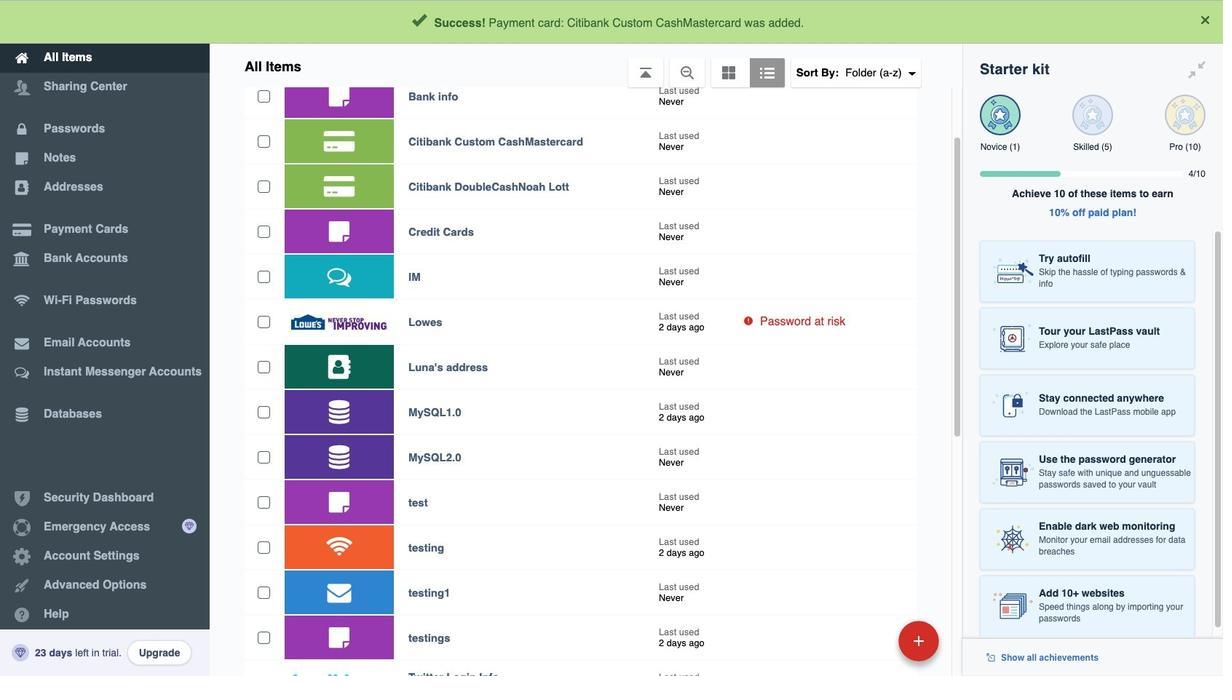 Task type: vqa. For each thing, say whether or not it's contained in the screenshot.
NEW ITEM navigation
yes



Task type: locate. For each thing, give the bounding box(es) containing it.
main navigation navigation
[[0, 0, 210, 677]]

alert
[[0, 0, 1224, 44]]

new item element
[[799, 621, 945, 662]]

search my vault text field
[[351, 6, 933, 38]]

vault options navigation
[[210, 44, 963, 87]]



Task type: describe. For each thing, give the bounding box(es) containing it.
Search search field
[[351, 6, 933, 38]]

new item navigation
[[799, 617, 948, 677]]



